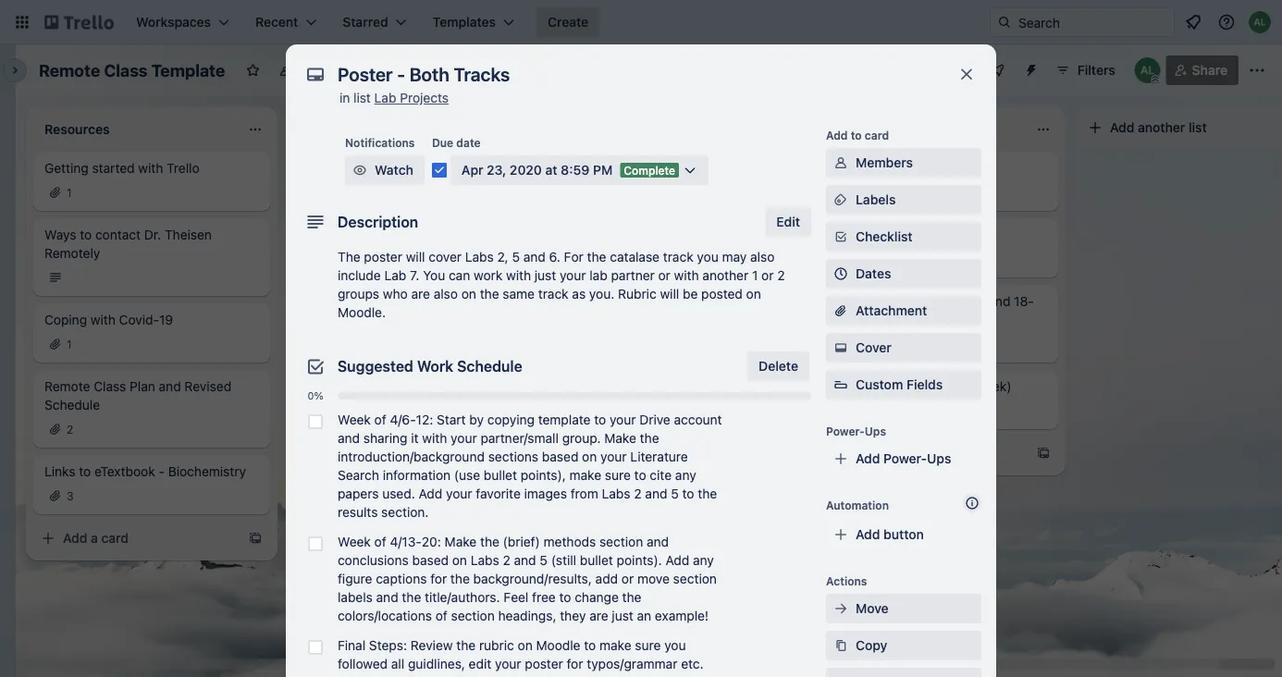 Task type: vqa. For each thing, say whether or not it's contained in the screenshot.
workspace within the James Peterson's workspace Free
no



Task type: locate. For each thing, give the bounding box(es) containing it.
/ for week of 4/27-5/3
[[433, 519, 437, 532]]

1 vertical spatial ch.
[[884, 294, 904, 309]]

- left be in the right top of the page
[[671, 294, 677, 309]]

description
[[338, 213, 419, 231]]

2 sm image from the top
[[832, 339, 851, 357]]

0 horizontal spatial poster
[[364, 249, 403, 265]]

1 vertical spatial 10
[[437, 519, 449, 532]]

Mark due date as complete checkbox
[[432, 163, 447, 178]]

0 vertical spatial also
[[751, 249, 775, 265]]

are inside the poster will cover labs 2, 5 and 6. for the catalase track you may also include lab 7. you can work with just your lab partner or with another 1 or 2 groups who are also on the same track as you. rubric will be posted on moodle.
[[411, 286, 430, 302]]

2020 for mar 29, 2020
[[372, 186, 400, 199]]

2020 down checklist link
[[897, 253, 924, 266]]

0 horizontal spatial track
[[570, 312, 603, 328]]

based
[[542, 449, 579, 465], [412, 553, 449, 568]]

members link
[[827, 148, 982, 178]]

and inside final steps: review the rubric on moodle to make sure you followed all guidlines, edit your poster for typos/grammar etc. and then upload to moodle as a pdf file.
[[338, 675, 360, 677]]

apr inside checkbox
[[592, 186, 611, 199]]

1 vertical spatial for
[[567, 657, 584, 672]]

1 horizontal spatial as
[[572, 286, 586, 302]]

report up catalase on the top of the page
[[627, 227, 667, 242]]

primary element
[[0, 0, 1283, 44]]

sm image inside members link
[[832, 154, 851, 172]]

will left be in the right top of the page
[[660, 286, 680, 302]]

week inside week of 4/6-12: start by copying template to your drive account and sharing it with your partner/small group. make the introduction/background sections  based on your literature search information (use bullet points), make sure to cite any papers used. add your favorite images from labs 2 and 5 to the results section.
[[338, 412, 371, 428]]

the up edit
[[457, 638, 476, 653]]

1 vertical spatial 5,
[[880, 338, 890, 351]]

4/13- inside 'week of 4/13-20: make the (brief) methods section and conclusions based on labs 2 and 5 (still bullet points). add any figure captions for the background/results, add or move section labels and the title/authors. feel free to change the colors/locations of section headings, they are just an example!'
[[390, 534, 422, 550]]

30,
[[877, 253, 894, 266]]

sure inside week of 4/6-12: start by copying template to your drive account and sharing it with your partner/small group. make the introduction/background sections  based on your literature search information (use bullet points), make sure to cite any papers used. add your favorite images from labs 2 and 5 to the results section.
[[605, 468, 631, 483]]

by
[[470, 412, 484, 428]]

2020 left at
[[510, 162, 542, 178]]

1 vertical spatial 4/6-
[[390, 412, 416, 428]]

poster up pdf
[[525, 657, 563, 672]]

/ down mark due date as complete icon
[[438, 186, 442, 199]]

5/4-
[[360, 560, 385, 576]]

remotely
[[44, 246, 100, 261]]

you.
[[590, 286, 615, 302]]

2,
[[498, 249, 509, 265]]

your left drive
[[610, 412, 636, 428]]

week for week of 4/13-20: make the (brief) methods section and conclusions based on labs 2 and 5 (still bullet points). add any figure captions for the background/results, add or move section labels and the title/authors. feel free to change the colors/locations of section headings, they are just an example!
[[338, 534, 371, 550]]

2020 down 3/30-
[[364, 253, 391, 266]]

/ down "work"
[[435, 386, 439, 399]]

workspace visible image
[[279, 63, 294, 78]]

2 down "edit" "button"
[[778, 268, 785, 283]]

custom fields button
[[827, 376, 982, 394]]

0 down week of 5/4-5/10 link
[[431, 586, 438, 599]]

to left cite
[[635, 468, 647, 483]]

sm image inside "labels" link
[[832, 191, 851, 209]]

1 vertical spatial ups
[[927, 451, 952, 466]]

your inside final steps: review the rubric on moodle to make sure you followed all guidlines, edit your poster for typos/grammar etc. and then upload to moodle as a pdf file.
[[495, 657, 522, 672]]

ch. inside "exam 3: ch. 10-12, 15-16, and 18- 21"
[[884, 294, 904, 309]]

of for 4/5
[[344, 227, 356, 242]]

remote for remote class template
[[39, 60, 100, 80]]

apr down date in the left of the page
[[462, 162, 484, 178]]

with
[[138, 161, 163, 176], [506, 268, 531, 283], [674, 268, 699, 283], [91, 312, 116, 328], [422, 431, 447, 446]]

2020 down sharing
[[371, 453, 398, 466]]

5
[[512, 249, 520, 265], [671, 486, 679, 502], [540, 553, 548, 568], [442, 586, 449, 599]]

0 vertical spatial create from template… image
[[774, 379, 789, 394]]

Board name text field
[[30, 56, 234, 85]]

None text field
[[329, 57, 939, 91]]

an
[[637, 609, 652, 624]]

the down work
[[480, 286, 499, 302]]

your down for
[[560, 268, 586, 283]]

1 vertical spatial moodle
[[453, 675, 498, 677]]

apr inside "option"
[[329, 453, 348, 466]]

5, inside apr 5, 2020 checkbox
[[351, 253, 361, 266]]

list right in
[[354, 90, 371, 106]]

Apr 12, 2020 checkbox
[[307, 315, 402, 337]]

1 vertical spatial 0 / 10
[[426, 519, 449, 532]]

19 inside "link"
[[159, 312, 173, 328]]

sm image inside checklist link
[[832, 228, 851, 246]]

week of 4/20-26
[[307, 427, 409, 442]]

week of 5/4-5/10
[[307, 560, 411, 576]]

(use
[[454, 468, 480, 483]]

1 horizontal spatial 8
[[921, 161, 930, 176]]

favorite
[[476, 486, 521, 502]]

1 horizontal spatial 5,
[[880, 338, 890, 351]]

2020 for may 10, 2020
[[372, 586, 400, 599]]

- inside final lab report - hexokinase track
[[671, 294, 677, 309]]

may for may 14, 2020
[[592, 253, 614, 266]]

copy
[[856, 638, 888, 653]]

to right links
[[79, 464, 91, 479]]

0 horizontal spatial as
[[501, 675, 515, 677]]

add a card button for optional retake (finals week)
[[822, 439, 1029, 468]]

2 inside the poster will cover labs 2, 5 and 6. for the catalase track you may also include lab 7. you can work with just your lab partner or with another 1 or 2 groups who are also on the same track as you. rubric will be posted on moodle.
[[778, 268, 785, 283]]

add a card button down optional retake (finals week)
[[822, 439, 1029, 468]]

template
[[151, 60, 225, 80]]

section up example!
[[674, 572, 717, 587]]

None checkbox
[[833, 400, 931, 422]]

move
[[638, 572, 670, 587]]

pm
[[593, 162, 613, 178]]

sure left cite
[[605, 468, 631, 483]]

report inside final lab report - hexokinase track
[[627, 294, 667, 309]]

0 vertical spatial track
[[663, 249, 694, 265]]

final for final steps: review the rubric on moodle to make sure you followed all guidlines, edit your poster for typos/grammar etc. and then upload to moodle as a pdf file.
[[338, 638, 366, 653]]

checklist
[[856, 229, 913, 244]]

0 for 4/5
[[423, 253, 430, 266]]

as inside the poster will cover labs 2, 5 and 6. for the catalase track you may also include lab 7. you can work with just your lab partner or with another 1 or 2 groups who are also on the same track as you. rubric will be posted on moodle.
[[572, 286, 586, 302]]

attachment button
[[827, 296, 982, 326]]

1 horizontal spatial list
[[1189, 120, 1208, 135]]

you
[[423, 268, 445, 283]]

final lab report - hexokinase track
[[570, 294, 749, 328]]

bullet inside week of 4/6-12: start by copying template to your drive account and sharing it with your partner/small group. make the introduction/background sections  based on your literature search information (use bullet points), make sure to cite any papers used. add your favorite images from labs 2 and 5 to the results section.
[[484, 468, 517, 483]]

0 for 5/10
[[431, 586, 438, 599]]

1 horizontal spatial 4/6-
[[390, 412, 416, 428]]

apr for apr 19, 2020
[[329, 386, 348, 399]]

track down you.
[[570, 312, 603, 328]]

2:
[[869, 161, 880, 176]]

0 vertical spatial 0 / 10
[[430, 453, 452, 466]]

1 vertical spatial section
[[674, 572, 717, 587]]

1 vertical spatial any
[[693, 553, 714, 568]]

apr up dates
[[855, 253, 874, 266]]

week inside 'week of 4/13-20: make the (brief) methods section and conclusions based on labs 2 and 5 (still bullet points). add any figure captions for the background/results, add or move section labels and the title/authors. feel free to change the colors/locations of section headings, they are just an example!'
[[338, 534, 371, 550]]

another inside button
[[1139, 120, 1186, 135]]

0 vertical spatial 4/6-
[[360, 294, 386, 309]]

the down captions
[[402, 590, 421, 605]]

1 vertical spatial make
[[445, 534, 477, 550]]

will up 7.
[[406, 249, 425, 265]]

week up mar 29, 2020 option
[[307, 161, 340, 176]]

class
[[104, 60, 148, 80], [94, 379, 126, 394]]

make inside week of 4/6-12: start by copying template to your drive account and sharing it with your partner/small group. make the introduction/background sections  based on your literature search information (use bullet points), make sure to cite any papers used. add your favorite images from labs 2 and 5 to the results section.
[[570, 468, 602, 483]]

literature
[[631, 449, 688, 465]]

of for 5/10
[[344, 560, 356, 576]]

getting started with trello link
[[44, 159, 259, 178]]

you up etc.
[[665, 638, 686, 653]]

1 horizontal spatial create from template… image
[[511, 622, 526, 637]]

sm image for cover
[[832, 339, 851, 357]]

card up members
[[865, 129, 890, 142]]

0 horizontal spatial 12,
[[351, 319, 366, 332]]

week of 4/13-20: make the (brief) methods section and conclusions based on labs 2 and 5 (still bullet points). add any figure captions for the background/results, add or move section labels and the title/authors. feel free to change the colors/locations of section headings, they are just an example!
[[338, 534, 717, 624]]

sure
[[605, 468, 631, 483], [635, 638, 661, 653]]

based inside 'week of 4/13-20: make the (brief) methods section and conclusions based on labs 2 and 5 (still bullet points). add any figure captions for the background/results, add or move section labels and the title/authors. feel free to change the colors/locations of section headings, they are just an example!'
[[412, 553, 449, 568]]

sm image down actions
[[832, 600, 851, 618]]

apr down week of 4/6-12
[[329, 319, 348, 332]]

typos/grammar
[[587, 657, 678, 672]]

on right rubric at the left of page
[[518, 638, 533, 653]]

lab down the lab
[[602, 294, 624, 309]]

to inside ways to contact dr. theisen remotely
[[80, 227, 92, 242]]

create from template… image for links to etextbook - biochemistry
[[248, 531, 263, 546]]

1 vertical spatial bullet
[[580, 553, 614, 568]]

sm image inside cover link
[[832, 339, 851, 357]]

poster down 3/30-
[[364, 249, 403, 265]]

apple lee (applelee29) image
[[1249, 11, 1272, 33], [1135, 57, 1161, 83]]

week of 3/23-3/29 link
[[307, 159, 515, 178]]

/ for week of 5/4-5/10
[[438, 586, 442, 599]]

ch. right the 3:
[[884, 294, 904, 309]]

sm image down add to card
[[832, 154, 851, 172]]

final inside final lab report - hexokinase track
[[570, 294, 598, 309]]

Apr 5, 2020 checkbox
[[307, 248, 397, 270]]

lab left checklist on the top right of the page
[[833, 227, 855, 242]]

labs right the from
[[602, 486, 631, 502]]

week for week of 3/30-4/5
[[307, 227, 340, 242]]

0 vertical spatial remote
[[39, 60, 100, 80]]

trello
[[167, 161, 200, 176]]

tracks
[[653, 161, 692, 176]]

0 vertical spatial 5,
[[351, 253, 361, 266]]

of for 12:
[[375, 412, 387, 428]]

week of 5/4-5/10 link
[[307, 559, 515, 578]]

1 vertical spatial 12,
[[351, 319, 366, 332]]

apple lee (applelee29) image right open information menu icon
[[1249, 11, 1272, 33]]

to inside links to etextbook - biochemistry link
[[79, 464, 91, 479]]

of inside week of 4/6-12: start by copying template to your drive account and sharing it with your partner/small group. make the introduction/background sections  based on your literature search information (use bullet points), make sure to cite any papers used. add your favorite images from labs 2 and 5 to the results section.
[[375, 412, 387, 428]]

results
[[338, 505, 378, 520]]

week up the may 3, 2020 checkbox at the bottom left
[[307, 494, 340, 509]]

etextbook
[[94, 464, 155, 479]]

sm image left the "copy"
[[832, 637, 851, 655]]

class left plan
[[94, 379, 126, 394]]

create from template… image
[[248, 531, 263, 546], [511, 622, 526, 637]]

0 vertical spatial apple lee (applelee29) image
[[1249, 11, 1272, 33]]

4/6- for 12
[[360, 294, 386, 309]]

1 vertical spatial 19
[[391, 360, 405, 376]]

/ down week of 5/4-5/10 link
[[438, 586, 442, 599]]

2020
[[510, 162, 542, 178], [372, 186, 400, 199], [634, 186, 661, 199], [897, 186, 924, 199], [364, 253, 391, 266], [635, 253, 663, 266], [897, 253, 924, 266], [369, 319, 397, 332], [893, 338, 920, 351], [369, 386, 397, 399], [371, 453, 398, 466], [367, 519, 395, 532], [372, 586, 400, 599]]

section.
[[381, 505, 429, 520]]

edit button
[[766, 207, 812, 237]]

0 horizontal spatial moodle
[[453, 675, 498, 677]]

of up apr 26, 2020 "option"
[[344, 427, 356, 442]]

exam inside "exam 3: ch. 10-12, 15-16, and 18- 21"
[[833, 294, 865, 309]]

week for week of 4/27-5/3
[[307, 494, 340, 509]]

with inside week of 4/6-12: start by copying template to your drive account and sharing it with your partner/small group. make the introduction/background sections  based on your literature search information (use bullet points), make sure to cite any papers used. add your favorite images from labs 2 and 5 to the results section.
[[422, 431, 447, 446]]

0 vertical spatial sure
[[605, 468, 631, 483]]

Apr 26, 2020 checkbox
[[307, 448, 404, 470]]

0 horizontal spatial create from template… image
[[248, 531, 263, 546]]

pdf
[[529, 675, 549, 677]]

final up 'followed'
[[338, 638, 366, 653]]

and up apr 26, 2020 "option"
[[338, 431, 360, 446]]

exam for 2:
[[833, 161, 865, 176]]

1 vertical spatial make
[[600, 638, 632, 653]]

0 horizontal spatial schedule
[[44, 398, 100, 413]]

1 vertical spatial poster
[[525, 657, 563, 672]]

0 for 3/29
[[431, 186, 438, 199]]

may 5, 2020
[[855, 338, 920, 351]]

also right may
[[751, 249, 775, 265]]

0 vertical spatial ups
[[865, 425, 887, 438]]

poster - both tracks link
[[570, 159, 785, 178]]

apr for apr 12, 2020
[[329, 319, 348, 332]]

May 14, 2020 checkbox
[[570, 248, 668, 270]]

10,
[[354, 586, 369, 599]]

apr up include
[[329, 253, 348, 266]]

0 vertical spatial 23,
[[487, 162, 507, 178]]

revised
[[185, 379, 232, 394]]

links to etextbook - biochemistry
[[44, 464, 246, 479]]

week of 4/13-19 link
[[307, 359, 515, 378]]

lab inside final lab report - hexokinase track
[[602, 294, 624, 309]]

final inside final steps: review the rubric on moodle to make sure you followed all guidlines, edit your poster for typos/grammar etc. and then upload to moodle as a pdf file.
[[338, 638, 366, 653]]

make inside final steps: review the rubric on moodle to make sure you followed all guidlines, edit your poster for typos/grammar etc. and then upload to moodle as a pdf file.
[[600, 638, 632, 653]]

week up apr 12, 2020 option
[[307, 294, 340, 309]]

to inside 'week of 4/13-20: make the (brief) methods section and conclusions based on labs 2 and 5 (still bullet points). add any figure captions for the background/results, add or move section labels and the title/authors. feel free to change the colors/locations of section headings, they are just an example!'
[[559, 590, 571, 605]]

any right cite
[[676, 468, 697, 483]]

23, for apr 23, 2020
[[614, 186, 631, 199]]

sm image inside watch button
[[351, 161, 369, 180]]

1 report from the top
[[627, 227, 667, 242]]

0
[[431, 186, 438, 199], [423, 253, 430, 266], [720, 253, 727, 266], [428, 386, 435, 399], [430, 453, 437, 466], [426, 519, 433, 532], [431, 586, 438, 599]]

0 vertical spatial 8
[[921, 161, 930, 176]]

class inside "remote class plan and revised schedule"
[[94, 379, 126, 394]]

section
[[600, 534, 643, 550], [674, 572, 717, 587], [451, 609, 495, 624]]

report for hexokinase
[[627, 294, 667, 309]]

0 vertical spatial poster
[[364, 249, 403, 265]]

track for final lab report - hexokinase track
[[570, 312, 603, 328]]

track inside final lab report - hexokinase track
[[570, 312, 603, 328]]

/ up you
[[430, 253, 433, 266]]

0 vertical spatial list
[[354, 90, 371, 106]]

make inside 'week of 4/13-20: make the (brief) methods section and conclusions based on labs 2 and 5 (still bullet points). add any figure captions for the background/results, add or move section labels and the title/authors. feel free to change the colors/locations of section headings, they are just an example!'
[[445, 534, 477, 550]]

the left (brief)
[[480, 534, 500, 550]]

sm image
[[832, 228, 851, 246], [832, 339, 851, 357]]

labs up work
[[465, 249, 494, 265]]

to up members
[[851, 129, 862, 142]]

0 horizontal spatial apple lee (applelee29) image
[[1135, 57, 1161, 83]]

Apr 19, 2020 checkbox
[[307, 381, 402, 404]]

power- down power-ups
[[884, 451, 927, 466]]

make inside week of 4/6-12: start by copying template to your drive account and sharing it with your partner/small group. make the introduction/background sections  based on your literature search information (use bullet points), make sure to cite any papers used. add your favorite images from labs 2 and 5 to the results section.
[[605, 431, 637, 446]]

0 left 4
[[720, 253, 727, 266]]

sm image for copy
[[832, 637, 851, 655]]

1 vertical spatial as
[[501, 675, 515, 677]]

of up mar 29, 2020 option
[[344, 161, 356, 176]]

track
[[736, 227, 768, 242], [570, 312, 603, 328]]

0 / 10 for 26
[[430, 453, 452, 466]]

1 horizontal spatial mar
[[855, 186, 875, 199]]

any inside week of 4/6-12: start by copying template to your drive account and sharing it with your partner/small group. make the introduction/background sections  based on your literature search information (use bullet points), make sure to cite any papers used. add your favorite images from labs 2 and 5 to the results section.
[[676, 468, 697, 483]]

5, inside may 5, 2020 option
[[880, 338, 890, 351]]

may for may 10, 2020
[[329, 586, 351, 599]]

create from template… image
[[774, 379, 789, 394], [1037, 446, 1051, 461]]

May 10, 2020 checkbox
[[307, 581, 405, 603]]

labs
[[465, 249, 494, 265], [602, 486, 631, 502], [471, 553, 500, 568]]

a inside final steps: review the rubric on moodle to make sure you followed all guidlines, edit your poster for typos/grammar etc. and then upload to moodle as a pdf file.
[[519, 675, 526, 677]]

lab inside the poster will cover labs 2, 5 and 6. for the catalase track you may also include lab 7. you can work with just your lab partner or with another 1 or 2 groups who are also on the same track as you. rubric will be posted on moodle.
[[385, 268, 407, 283]]

may inside checkbox
[[329, 519, 351, 532]]

0 vertical spatial final
[[570, 227, 598, 242]]

0 horizontal spatial 8
[[442, 186, 449, 199]]

sm image left checklist on the top right of the page
[[832, 228, 851, 246]]

members
[[856, 155, 913, 170]]

0 horizontal spatial bullet
[[484, 468, 517, 483]]

12, inside "exam 3: ch. 10-12, 15-16, and 18- 21"
[[928, 294, 945, 309]]

same
[[503, 286, 535, 302]]

1 horizontal spatial schedule
[[457, 358, 523, 375]]

who
[[383, 286, 408, 302]]

ch. for 5-
[[884, 161, 904, 176]]

1 horizontal spatial apple lee (applelee29) image
[[1249, 11, 1272, 33]]

of for 19
[[344, 360, 356, 376]]

0 horizontal spatial 23,
[[487, 162, 507, 178]]

customize views image
[[393, 61, 411, 80]]

report for catalase
[[627, 227, 667, 242]]

1 vertical spatial sure
[[635, 638, 661, 653]]

another down 0 / 4
[[703, 268, 749, 283]]

1 horizontal spatial based
[[542, 449, 579, 465]]

add button button
[[827, 520, 982, 550]]

0 vertical spatial 4/13-
[[360, 360, 391, 376]]

2020 for apr 23, 2020 at 8:59 pm
[[510, 162, 542, 178]]

1 horizontal spatial track
[[736, 227, 768, 242]]

19,
[[351, 386, 366, 399]]

sm image for members
[[832, 154, 851, 172]]

the
[[587, 249, 607, 265], [480, 286, 499, 302], [640, 431, 659, 446], [698, 486, 717, 502], [480, 534, 500, 550], [451, 572, 470, 587], [402, 590, 421, 605], [623, 590, 642, 605], [457, 638, 476, 653]]

exam left 2:
[[833, 161, 865, 176]]

0 left 6
[[423, 253, 430, 266]]

1 horizontal spatial track
[[663, 249, 694, 265]]

coping
[[44, 312, 87, 328]]

0 vertical spatial class
[[104, 60, 148, 80]]

/
[[438, 186, 442, 199], [430, 253, 433, 266], [727, 253, 730, 266], [435, 386, 439, 399], [437, 453, 440, 466], [433, 519, 437, 532], [438, 586, 442, 599]]

0 vertical spatial another
[[1139, 120, 1186, 135]]

1 vertical spatial create from template… image
[[511, 622, 526, 637]]

0 vertical spatial bullet
[[484, 468, 517, 483]]

add a card button up all
[[296, 615, 503, 644]]

1 vertical spatial report
[[627, 294, 667, 309]]

exam up apr 30, 2020 checkbox
[[859, 227, 891, 242]]

20:
[[422, 534, 441, 550]]

just left an
[[612, 609, 634, 624]]

0 vertical spatial section
[[600, 534, 643, 550]]

ch. right 2:
[[884, 161, 904, 176]]

2 vertical spatial section
[[451, 609, 495, 624]]

for up file.
[[567, 657, 584, 672]]

2020 for may 14, 2020
[[635, 253, 663, 266]]

with up "same"
[[506, 268, 531, 283]]

sm image inside copy link
[[832, 637, 851, 655]]

1
[[67, 186, 72, 199], [981, 186, 987, 199], [982, 253, 987, 266], [752, 268, 758, 283], [67, 338, 72, 351], [978, 338, 983, 351]]

just down 6.
[[535, 268, 556, 283]]

1 vertical spatial 23,
[[614, 186, 631, 199]]

19 down ways to contact dr. theisen remotely link
[[159, 312, 173, 328]]

1 horizontal spatial power-
[[884, 451, 927, 466]]

0 vertical spatial 10
[[440, 453, 452, 466]]

0 vertical spatial based
[[542, 449, 579, 465]]

remote inside board name text box
[[39, 60, 100, 80]]

sm image
[[832, 154, 851, 172], [351, 161, 369, 180], [832, 191, 851, 209], [832, 600, 851, 618], [832, 637, 851, 655]]

0 vertical spatial as
[[572, 286, 586, 302]]

bullet up the favorite
[[484, 468, 517, 483]]

/ for week of 3/30-4/5
[[430, 253, 433, 266]]

2020 for apr 23, 2020
[[634, 186, 661, 199]]

remote for remote class plan and revised schedule
[[44, 379, 90, 394]]

0%
[[308, 390, 324, 402]]

0 / 10 up 20:
[[426, 519, 449, 532]]

0 horizontal spatial 19
[[159, 312, 173, 328]]

2020 down 12
[[369, 319, 397, 332]]

show menu image
[[1249, 61, 1267, 80]]

1 vertical spatial apple lee (applelee29) image
[[1135, 57, 1161, 83]]

2 report from the top
[[627, 294, 667, 309]]

10 up information in the left bottom of the page
[[440, 453, 452, 466]]

/ up 20:
[[433, 519, 437, 532]]

26
[[393, 427, 409, 442]]

1 mar from the left
[[329, 186, 350, 199]]

exam up 21
[[833, 294, 865, 309]]

- for catalase
[[671, 227, 677, 242]]

1 vertical spatial list
[[1189, 120, 1208, 135]]

1 vertical spatial labs
[[602, 486, 631, 502]]

open information menu image
[[1218, 13, 1237, 31]]

2 mar from the left
[[855, 186, 875, 199]]

report down 'partner'
[[627, 294, 667, 309]]

apple lee (applelee29) image inside primary element
[[1249, 11, 1272, 33]]

1 vertical spatial another
[[703, 268, 749, 283]]

headings,
[[499, 609, 557, 624]]

attachment
[[856, 303, 928, 318]]

2020 inside "option"
[[371, 453, 398, 466]]

remote class plan and revised schedule link
[[44, 378, 259, 415]]

23, for apr 23, 2020 at 8:59 pm
[[487, 162, 507, 178]]

4/6- inside week of 4/6-12: start by copying template to your drive account and sharing it with your partner/small group. make the introduction/background sections  based on your literature search information (use bullet points), make sure to cite any papers used. add your favorite images from labs 2 and 5 to the results section.
[[390, 412, 416, 428]]

your
[[560, 268, 586, 283], [610, 412, 636, 428], [451, 431, 477, 446], [601, 449, 627, 465], [446, 486, 473, 502], [495, 657, 522, 672]]

of for 12
[[344, 294, 356, 309]]

your down (use
[[446, 486, 473, 502]]

sm image inside move link
[[832, 600, 851, 618]]

mar 31, 2020
[[855, 186, 924, 199]]

23, inside apr 23, 2020 checkbox
[[614, 186, 631, 199]]

10 for 26
[[440, 453, 452, 466]]

cover
[[429, 249, 462, 265]]

0 vertical spatial you
[[697, 249, 719, 265]]

23, left at
[[487, 162, 507, 178]]

may for may 5, 2020
[[855, 338, 877, 351]]

are down the change
[[590, 609, 609, 624]]

0 up information in the left bottom of the page
[[430, 453, 437, 466]]

points).
[[617, 553, 662, 568]]

1 vertical spatial will
[[660, 286, 680, 302]]

free
[[532, 590, 556, 605]]

0 horizontal spatial for
[[431, 572, 447, 587]]

2020 down "complete"
[[634, 186, 661, 199]]

0 horizontal spatial mar
[[329, 186, 350, 199]]

of up the may 3, 2020 checkbox at the bottom left
[[344, 494, 356, 509]]

1 sm image from the top
[[832, 228, 851, 246]]

apr 12, 2020
[[329, 319, 397, 332]]

bullet inside 'week of 4/13-20: make the (brief) methods section and conclusions based on labs 2 and 5 (still bullet points). add any figure captions for the background/results, add or move section labels and the title/authors. feel free to change the colors/locations of section headings, they are just an example!'
[[580, 553, 614, 568]]

schedule
[[457, 358, 523, 375], [44, 398, 100, 413]]

1 horizontal spatial 19
[[391, 360, 405, 376]]

class inside board name text box
[[104, 60, 148, 80]]

sm image left labels
[[832, 191, 851, 209]]

0 vertical spatial any
[[676, 468, 697, 483]]

2020 for apr 30, 2020
[[897, 253, 924, 266]]

on right posted
[[747, 286, 762, 302]]

2 vertical spatial final
[[338, 638, 366, 653]]

also down you
[[434, 286, 458, 302]]

4/13- for 20:
[[390, 534, 422, 550]]

exam 2: ch. 5-8 link
[[833, 159, 1048, 178]]

example!
[[655, 609, 709, 624]]

work
[[474, 268, 503, 283]]

0 vertical spatial make
[[570, 468, 602, 483]]

images
[[524, 486, 567, 502]]

- left both
[[612, 161, 618, 176]]

1 vertical spatial based
[[412, 553, 449, 568]]

2020 for may 3, 2020
[[367, 519, 395, 532]]

5 left (still
[[540, 553, 548, 568]]

conclusions
[[338, 553, 409, 568]]

2020 inside checkbox
[[634, 186, 661, 199]]

/ for week of 3/23-3/29
[[438, 186, 442, 199]]

4/13- for 19
[[360, 360, 391, 376]]

another down the 'share' button
[[1139, 120, 1186, 135]]

on inside week of 4/6-12: start by copying template to your drive account and sharing it with your partner/small group. make the introduction/background sections  based on your literature search information (use bullet points), make sure to cite any papers used. add your favorite images from labs 2 and 5 to the results section.
[[582, 449, 597, 465]]

on up title/authors.
[[452, 553, 467, 568]]

0 vertical spatial labs
[[465, 249, 494, 265]]

board
[[336, 62, 373, 78]]

remote inside "remote class plan and revised schedule"
[[44, 379, 90, 394]]

sm image for checklist
[[832, 228, 851, 246]]

schedule inside "remote class plan and revised schedule"
[[44, 398, 100, 413]]

2 horizontal spatial section
[[674, 572, 717, 587]]

week for week of 5/4-5/10
[[307, 560, 340, 576]]

1 vertical spatial create from template… image
[[1037, 446, 1051, 461]]

week for week of 4/6-12: start by copying template to your drive account and sharing it with your partner/small group. make the introduction/background sections  based on your literature search information (use bullet points), make sure to cite any papers used. add your favorite images from labs 2 and 5 to the results section.
[[338, 412, 371, 428]]

0 horizontal spatial 4/6-
[[360, 294, 386, 309]]

1 horizontal spatial moodle
[[536, 638, 581, 653]]

0 vertical spatial sm image
[[832, 228, 851, 246]]

add a card down power-ups
[[851, 446, 917, 461]]

Apr 30, 2020 checkbox
[[833, 248, 930, 270]]

8
[[921, 161, 930, 176], [442, 186, 449, 199]]

create from template… image for week of 4/20-26
[[511, 622, 526, 637]]

due date
[[432, 136, 481, 149]]

power ups image
[[991, 63, 1006, 78]]

as inside final steps: review the rubric on moodle to make sure you followed all guidlines, edit your poster for typos/grammar etc. and then upload to moodle as a pdf file.
[[501, 675, 515, 677]]



Task type: describe. For each thing, give the bounding box(es) containing it.
0 horizontal spatial ups
[[865, 425, 887, 438]]

31,
[[878, 186, 894, 199]]

on inside final steps: review the rubric on moodle to make sure you followed all guidlines, edit your poster for typos/grammar etc. and then upload to moodle as a pdf file.
[[518, 638, 533, 653]]

apr for apr 23, 2020
[[592, 186, 611, 199]]

2020 for apr 12, 2020
[[369, 319, 397, 332]]

0 for 26
[[430, 453, 437, 466]]

15-
[[948, 294, 968, 309]]

apr 30, 2020
[[855, 253, 924, 266]]

1 horizontal spatial create from template… image
[[1037, 446, 1051, 461]]

5 inside the poster will cover labs 2, 5 and 6. for the catalase track you may also include lab 7. you can work with just your lab partner or with another 1 or 2 groups who are also on the same track as you. rubric will be posted on moodle.
[[512, 249, 520, 265]]

apr for apr 30, 2020
[[855, 253, 874, 266]]

1 horizontal spatial also
[[751, 249, 775, 265]]

for inside 'week of 4/13-20: make the (brief) methods section and conclusions based on labs 2 and 5 (still bullet points). add any figure captions for the background/results, add or move section labels and the title/authors. feel free to change the colors/locations of section headings, they are just an example!'
[[431, 572, 447, 587]]

just inside the poster will cover labs 2, 5 and 6. for the catalase track you may also include lab 7. you can work with just your lab partner or with another 1 or 2 groups who are also on the same track as you. rubric will be posted on moodle.
[[535, 268, 556, 283]]

2020 for may 5, 2020
[[893, 338, 920, 351]]

apr for apr 5, 2020
[[329, 253, 348, 266]]

copying
[[488, 412, 535, 428]]

week for week of 3/23-3/29
[[307, 161, 340, 176]]

remote class plan and revised schedule
[[44, 379, 232, 413]]

ch. for 10-
[[884, 294, 904, 309]]

may 3, 2020
[[329, 519, 395, 532]]

poster - both tracks
[[570, 161, 692, 176]]

just inside 'week of 4/13-20: make the (brief) methods section and conclusions based on labs 2 and 5 (still bullet points). add any figure captions for the background/results, add or move section labels and the title/authors. feel free to change the colors/locations of section headings, they are just an example!'
[[612, 609, 634, 624]]

search
[[338, 468, 379, 483]]

2020 for apr 19, 2020
[[369, 386, 397, 399]]

create button
[[537, 7, 600, 37]]

0 horizontal spatial section
[[451, 609, 495, 624]]

coping with covid-19
[[44, 312, 173, 328]]

0 horizontal spatial will
[[406, 249, 425, 265]]

add inside 'week of 4/13-20: make the (brief) methods section and conclusions based on labs 2 and 5 (still bullet points). add any figure captions for the background/results, add or move section labels and the title/authors. feel free to change the colors/locations of section headings, they are just an example!'
[[666, 553, 690, 568]]

card up drive
[[627, 379, 654, 394]]

add inside week of 4/6-12: start by copying template to your drive account and sharing it with your partner/small group. make the introduction/background sections  based on your literature search information (use bullet points), make sure to cite any papers used. add your favorite images from labs 2 and 5 to the results section.
[[419, 486, 443, 502]]

5, for may
[[880, 338, 890, 351]]

week)
[[974, 379, 1012, 394]]

links
[[44, 464, 75, 479]]

0 for 5/3
[[426, 519, 433, 532]]

card down retake
[[890, 446, 917, 461]]

and inside the poster will cover labs 2, 5 and 6. for the catalase track you may also include lab 7. you can work with just your lab partner or with another 1 or 2 groups who are also on the same track as you. rubric will be posted on moodle.
[[524, 249, 546, 265]]

class for template
[[104, 60, 148, 80]]

add a card down the labels
[[326, 622, 392, 637]]

optional retake (finals week)
[[833, 379, 1012, 394]]

custom
[[856, 377, 904, 392]]

projects
[[400, 90, 449, 106]]

0 horizontal spatial create from template… image
[[774, 379, 789, 394]]

covid-
[[119, 312, 159, 328]]

feel
[[504, 590, 529, 605]]

2 inside 'week of 4/13-20: make the (brief) methods section and conclusions based on labs 2 and 5 (still bullet points). add any figure captions for the background/results, add or move section labels and the title/authors. feel free to change the colors/locations of section headings, they are just an example!'
[[503, 553, 511, 568]]

work
[[417, 358, 454, 375]]

the up an
[[623, 590, 642, 605]]

add to card
[[827, 129, 890, 142]]

with inside "link"
[[91, 312, 116, 328]]

0 / 10 for 5/3
[[426, 519, 449, 532]]

poster inside final steps: review the rubric on moodle to make sure you followed all guidlines, edit your poster for typos/grammar etc. and then upload to moodle as a pdf file.
[[525, 657, 563, 672]]

class for plan
[[94, 379, 126, 394]]

lab exam link
[[833, 226, 1048, 244]]

10-
[[908, 294, 928, 309]]

labels
[[338, 590, 373, 605]]

0 horizontal spatial list
[[354, 90, 371, 106]]

add another list
[[1111, 120, 1208, 135]]

apr for apr 23, 2020 at 8:59 pm
[[462, 162, 484, 178]]

Apr 23, 2020 checkbox
[[570, 181, 667, 204]]

add a card button up drive
[[559, 372, 766, 402]]

checklist link
[[827, 222, 982, 252]]

0 for 19
[[428, 386, 435, 399]]

19 for covid-
[[159, 312, 173, 328]]

the
[[338, 249, 361, 265]]

mar for mar 31, 2020
[[855, 186, 875, 199]]

search image
[[998, 15, 1013, 30]]

to down guidlines,
[[438, 675, 450, 677]]

card up steps:
[[364, 622, 392, 637]]

figure
[[338, 572, 372, 587]]

partner/small
[[481, 431, 559, 446]]

week of 4/6-12 link
[[307, 292, 515, 311]]

1 horizontal spatial or
[[659, 268, 671, 283]]

0 horizontal spatial power-
[[827, 425, 865, 438]]

labels link
[[827, 185, 982, 215]]

3,
[[354, 519, 364, 532]]

ways to contact dr. theisen remotely
[[44, 227, 212, 261]]

of for 3/29
[[344, 161, 356, 176]]

moodle.
[[338, 305, 386, 320]]

on down can
[[462, 286, 477, 302]]

card down etextbook
[[101, 531, 129, 546]]

poster inside the poster will cover labs 2, 5 and 6. for the catalase track you may also include lab 7. you can work with just your lab partner or with another 1 or 2 groups who are also on the same track as you. rubric will be posted on moodle.
[[364, 249, 403, 265]]

to down they
[[584, 638, 596, 653]]

dr.
[[144, 227, 161, 242]]

due
[[432, 136, 454, 149]]

rubric
[[479, 638, 514, 653]]

the inside final steps: review the rubric on moodle to make sure you followed all guidlines, edit your poster for typos/grammar etc. and then upload to moodle as a pdf file.
[[457, 638, 476, 653]]

- for biochemistry
[[159, 464, 165, 479]]

and up 'colors/locations'
[[376, 590, 399, 605]]

apr 23, 2020
[[592, 186, 661, 199]]

0 horizontal spatial also
[[434, 286, 458, 302]]

5, for apr
[[351, 253, 361, 266]]

/ for week of 4/13-19
[[435, 386, 439, 399]]

may for may 3, 2020
[[329, 519, 351, 532]]

Search field
[[1013, 8, 1175, 36]]

0 / 7
[[428, 386, 445, 399]]

may
[[722, 249, 747, 265]]

automation
[[827, 499, 889, 512]]

for inside final steps: review the rubric on moodle to make sure you followed all guidlines, edit your poster for typos/grammar etc. and then upload to moodle as a pdf file.
[[567, 657, 584, 672]]

move
[[856, 601, 889, 616]]

add a card down 3 at the bottom of the page
[[63, 531, 129, 546]]

0 / 5
[[431, 586, 449, 599]]

mark due date as complete image
[[432, 163, 447, 178]]

final steps: review the rubric on moodle to make sure you followed all guidlines, edit your poster for typos/grammar etc. and then upload to moodle as a pdf file.
[[338, 638, 704, 677]]

sm image for watch
[[351, 161, 369, 180]]

of down 0 / 5
[[436, 609, 448, 624]]

1 horizontal spatial ups
[[927, 451, 952, 466]]

edit
[[469, 657, 492, 672]]

the up the lab
[[587, 249, 607, 265]]

based inside week of 4/6-12: start by copying template to your drive account and sharing it with your partner/small group. make the introduction/background sections  based on your literature search information (use bullet points), make sure to cite any papers used. add your favorite images from labs 2 and 5 to the results section.
[[542, 449, 579, 465]]

of for 20:
[[375, 534, 387, 550]]

optional
[[833, 379, 883, 394]]

rubric
[[618, 286, 657, 302]]

lab exam
[[833, 227, 891, 242]]

5 inside 'week of 4/13-20: make the (brief) methods section and conclusions based on labs 2 and 5 (still bullet points). add any figure captions for the background/results, add or move section labels and the title/authors. feel free to change the colors/locations of section headings, they are just an example!'
[[540, 553, 548, 568]]

10 for 5/3
[[437, 519, 449, 532]]

1 horizontal spatial section
[[600, 534, 643, 550]]

1 vertical spatial 8
[[442, 186, 449, 199]]

4/27-
[[360, 494, 392, 509]]

and up points).
[[647, 534, 669, 550]]

5 down week of 5/4-5/10 link
[[442, 586, 449, 599]]

may 10, 2020
[[329, 586, 400, 599]]

1 vertical spatial exam
[[859, 227, 891, 242]]

and down cite
[[645, 486, 668, 502]]

both
[[622, 161, 650, 176]]

/ for week of 4/20-26
[[437, 453, 440, 466]]

week of 4/27-5/3 link
[[307, 492, 515, 511]]

May 3, 2020 checkbox
[[307, 515, 400, 537]]

1 vertical spatial power-
[[884, 451, 927, 466]]

29,
[[353, 186, 369, 199]]

week for week of 4/6-12
[[307, 294, 340, 309]]

another inside the poster will cover labs 2, 5 and 6. for the catalase track you may also include lab 7. you can work with just your lab partner or with another 1 or 2 groups who are also on the same track as you. rubric will be posted on moodle.
[[703, 268, 749, 283]]

0 vertical spatial schedule
[[457, 358, 523, 375]]

watch
[[375, 162, 414, 178]]

track for final lab report - catalase track
[[736, 227, 768, 242]]

exam for 3:
[[833, 294, 865, 309]]

add a card button for remote class plan and revised schedule
[[33, 524, 241, 553]]

19 for 4/13-
[[391, 360, 405, 376]]

- for hexokinase
[[671, 294, 677, 309]]

and down (brief)
[[514, 553, 536, 568]]

optional retake (finals week) link
[[833, 378, 1048, 396]]

to down literature
[[683, 486, 695, 502]]

remote class template
[[39, 60, 225, 80]]

getting
[[44, 161, 89, 176]]

the down drive
[[640, 431, 659, 446]]

mar for mar 29, 2020
[[329, 186, 350, 199]]

of for 26
[[344, 427, 356, 442]]

5-
[[908, 161, 921, 176]]

5 inside week of 4/6-12: start by copying template to your drive account and sharing it with your partner/small group. make the introduction/background sections  based on your literature search information (use bullet points), make sure to cite any papers used. add your favorite images from labs 2 and 5 to the results section.
[[671, 486, 679, 502]]

are inside 'week of 4/13-20: make the (brief) methods section and conclusions based on labs 2 and 5 (still bullet points). add any figure captions for the background/results, add or move section labels and the title/authors. feel free to change the colors/locations of section headings, they are just an example!'
[[590, 609, 609, 624]]

introduction/background
[[338, 449, 485, 465]]

notifications
[[345, 136, 415, 149]]

date
[[457, 136, 481, 149]]

(finals
[[931, 379, 971, 394]]

2 horizontal spatial or
[[762, 268, 774, 283]]

labs inside week of 4/6-12: start by copying template to your drive account and sharing it with your partner/small group. make the introduction/background sections  based on your literature search information (use bullet points), make sure to cite any papers used. add your favorite images from labs 2 and 5 to the results section.
[[602, 486, 631, 502]]

add a card up drive
[[589, 379, 654, 394]]

Mar 29, 2020 checkbox
[[307, 181, 405, 204]]

you inside final steps: review the rubric on moodle to make sure you followed all guidlines, edit your poster for typos/grammar etc. and then upload to moodle as a pdf file.
[[665, 638, 686, 653]]

for
[[564, 249, 584, 265]]

and inside "exam 3: ch. 10-12, 15-16, and 18- 21"
[[989, 294, 1011, 309]]

labs inside 'week of 4/13-20: make the (brief) methods section and conclusions based on labs 2 and 5 (still bullet points). add any figure captions for the background/results, add or move section labels and the title/authors. feel free to change the colors/locations of section headings, they are just an example!'
[[471, 553, 500, 568]]

then
[[364, 675, 390, 677]]

labels
[[856, 192, 896, 207]]

exam 2: ch. 5-8
[[833, 161, 930, 176]]

4/6- for 12:
[[390, 412, 416, 428]]

18-
[[1015, 294, 1035, 309]]

final for final lab report - catalase track
[[570, 227, 598, 242]]

points),
[[521, 468, 566, 483]]

/ down catalase
[[727, 253, 730, 266]]

with left trello
[[138, 161, 163, 176]]

ways
[[44, 227, 76, 242]]

your inside the poster will cover labs 2, 5 and 6. for the catalase track you may also include lab 7. you can work with just your lab partner or with another 1 or 2 groups who are also on the same track as you. rubric will be posted on moodle.
[[560, 268, 586, 283]]

the up title/authors.
[[451, 572, 470, 587]]

2020 for apr 5, 2020
[[364, 253, 391, 266]]

sections
[[488, 449, 539, 465]]

2020 for apr 26, 2020
[[371, 453, 398, 466]]

apr 26, 2020
[[329, 453, 398, 466]]

0 vertical spatial moodle
[[536, 638, 581, 653]]

3/30-
[[360, 227, 393, 242]]

or inside 'week of 4/13-20: make the (brief) methods section and conclusions based on labs 2 and 5 (still bullet points). add any figure captions for the background/results, add or move section labels and the title/authors. feel free to change the colors/locations of section headings, they are just an example!'
[[622, 572, 634, 587]]

add power-ups link
[[827, 444, 982, 474]]

week for week of 4/13-19
[[307, 360, 340, 376]]

Mar 31, 2020 checkbox
[[833, 181, 930, 204]]

add inside button
[[1111, 120, 1135, 135]]

0 horizontal spatial track
[[538, 286, 569, 302]]

sure inside final steps: review the rubric on moodle to make sure you followed all guidlines, edit your poster for typos/grammar etc. and then upload to moodle as a pdf file.
[[635, 638, 661, 653]]

6.
[[549, 249, 561, 265]]

upload
[[394, 675, 434, 677]]

apr 5, 2020
[[329, 253, 391, 266]]

on inside 'week of 4/13-20: make the (brief) methods section and conclusions based on labs 2 and 5 (still bullet points). add any figure captions for the background/results, add or move section labels and the title/authors. feel free to change the colors/locations of section headings, they are just an example!'
[[452, 553, 467, 568]]

cover
[[856, 340, 892, 355]]

labs inside the poster will cover labs 2, 5 and 6. for the catalase track you may also include lab 7. you can work with just your lab partner or with another 1 or 2 groups who are also on the same track as you. rubric will be posted on moodle.
[[465, 249, 494, 265]]

add inside button
[[856, 527, 881, 542]]

2 inside week of 4/6-12: start by copying template to your drive account and sharing it with your partner/small group. make the introduction/background sections  based on your literature search information (use bullet points), make sure to cite any papers used. add your favorite images from labs 2 and 5 to the results section.
[[634, 486, 642, 502]]

week of 4/6-12: start by copying template to your drive account and sharing it with your partner/small group. make the introduction/background sections  based on your literature search information (use bullet points), make sure to cite any papers used. add your favorite images from labs 2 and 5 to the results section.
[[338, 412, 722, 520]]

papers
[[338, 486, 379, 502]]

watch button
[[345, 155, 425, 185]]

sm image for labels
[[832, 191, 851, 209]]

group.
[[562, 431, 601, 446]]

May 5, 2020 checkbox
[[833, 333, 926, 355]]

week for week of 4/20-26
[[307, 427, 340, 442]]

theisen
[[165, 227, 212, 242]]

12, inside option
[[351, 319, 366, 332]]

at
[[546, 162, 558, 178]]

the down account
[[698, 486, 717, 502]]

apr 19, 2020
[[329, 386, 397, 399]]

2020 for mar 31, 2020
[[897, 186, 924, 199]]

1 inside the poster will cover labs 2, 5 and 6. for the catalase track you may also include lab 7. you can work with just your lab partner or with another 1 or 2 groups who are also on the same track as you. rubric will be posted on moodle.
[[752, 268, 758, 283]]

posted
[[702, 286, 743, 302]]

review
[[411, 638, 453, 653]]

and inside "remote class plan and revised schedule"
[[159, 379, 181, 394]]

your down group.
[[601, 449, 627, 465]]

of for 5/3
[[344, 494, 356, 509]]

apr for apr 26, 2020
[[329, 453, 348, 466]]

with up be in the right top of the page
[[674, 268, 699, 283]]

final for final lab report - hexokinase track
[[570, 294, 598, 309]]

mar 29, 2020
[[329, 186, 400, 199]]

list inside button
[[1189, 120, 1208, 135]]

lab up may 14, 2020 option
[[602, 227, 624, 242]]

followed
[[338, 657, 388, 672]]

star or unstar board image
[[246, 63, 260, 78]]

steps:
[[369, 638, 407, 653]]

any inside 'week of 4/13-20: make the (brief) methods section and conclusions based on labs 2 and 5 (still bullet points). add any figure captions for the background/results, add or move section labels and the title/authors. feel free to change the colors/locations of section headings, they are just an example!'
[[693, 553, 714, 568]]

sm image for move
[[832, 600, 851, 618]]

0 notifications image
[[1183, 11, 1205, 33]]

2 up links
[[67, 423, 73, 436]]

lab down customize views icon
[[375, 90, 397, 106]]

to up group.
[[594, 412, 606, 428]]

add a card button for week of 4/13-19
[[296, 615, 503, 644]]

start
[[437, 412, 466, 428]]

you inside the poster will cover labs 2, 5 and 6. for the catalase track you may also include lab 7. you can work with just your lab partner or with another 1 or 2 groups who are also on the same track as you. rubric will be posted on moodle.
[[697, 249, 719, 265]]

your down the start
[[451, 431, 477, 446]]



